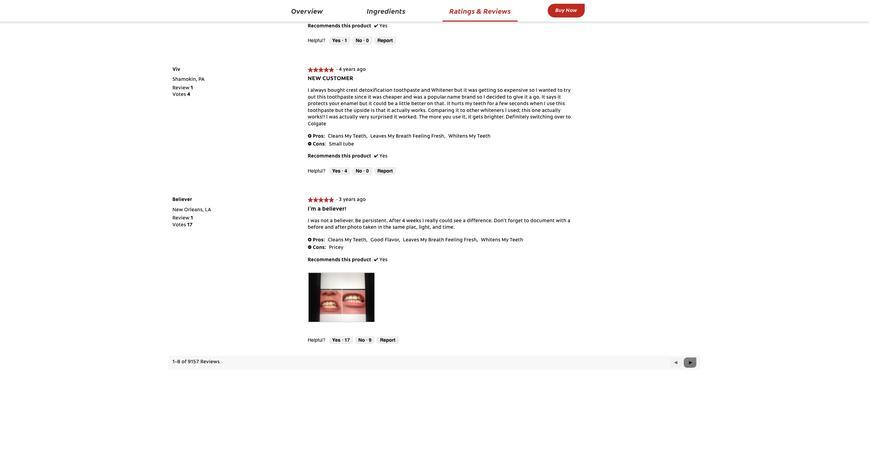 Task type: locate. For each thing, give the bounding box(es) containing it.
whitens down don't at the top right of page
[[481, 238, 501, 243]]

helpful? left yes · 17
[[308, 337, 325, 343]]

whitens down it, at the right top of the page
[[448, 134, 468, 139]]

1 vertical spatial it
[[447, 102, 450, 107]]

little
[[399, 102, 410, 107]]

votes down new
[[173, 223, 186, 228]]

and up "popular"
[[421, 89, 430, 93]]

ratings & reviews button
[[443, 4, 518, 22]]

4 inside review 1 votes 4
[[187, 93, 190, 97]]

2 cons: from the top
[[313, 246, 326, 250]]

1 vertical spatial fresh,
[[464, 238, 478, 243]]

product for new customer
[[352, 154, 371, 159]]

yes down + pros: cleans my teeth, leaves my breath feeling fresh, whitens my teeth - cons: small tube
[[380, 154, 388, 159]]

the down enamel
[[345, 109, 353, 113]]

give
[[513, 95, 523, 100]]

of
[[182, 360, 187, 365]]

review inside review 1 votes 4
[[173, 86, 189, 91]]

0 horizontal spatial 17
[[187, 223, 193, 228]]

0 vertical spatial reviews
[[483, 6, 511, 15]]

was up "before"
[[311, 219, 320, 224]]

no for yes · 4
[[356, 168, 362, 174]]

+ pros: cleans my teeth, good flavor, leaves my breath feeling fresh, whitens my teeth - cons: pricey
[[308, 238, 523, 250]]

1 vertical spatial teeth
[[510, 238, 523, 243]]

1 vertical spatial could
[[439, 219, 453, 224]]

1 teeth, from the top
[[353, 134, 368, 139]]

0 horizontal spatial whitens
[[448, 134, 468, 139]]

it down name
[[447, 102, 450, 107]]

3 ✔ from the top
[[374, 258, 378, 263]]

be
[[355, 219, 361, 224]]

1 horizontal spatial whitens
[[481, 238, 501, 243]]

list for i'm a believer!
[[173, 216, 193, 229]]

to
[[558, 89, 563, 93], [507, 95, 512, 100], [460, 109, 465, 113], [566, 115, 571, 120], [524, 219, 529, 224]]

pros: down the colgate
[[313, 134, 325, 139]]

use left it, at the right top of the page
[[453, 115, 461, 120]]

product for i'm a believer!
[[352, 258, 371, 263]]

this
[[342, 24, 351, 29], [317, 95, 326, 100], [556, 102, 565, 107], [522, 109, 531, 113], [342, 154, 351, 159], [342, 258, 351, 263]]

a
[[424, 95, 427, 100], [529, 95, 532, 100], [395, 102, 398, 107], [495, 102, 498, 107], [318, 206, 321, 212], [330, 219, 333, 224], [463, 219, 466, 224], [568, 219, 571, 224]]

report for 1
[[377, 38, 393, 43]]

product down ingredients button
[[352, 24, 371, 29]]

teeth, for leaves
[[353, 134, 368, 139]]

a right the for
[[495, 102, 498, 107]]

0 vertical spatial review
[[173, 86, 189, 91]]

1 vertical spatial toothpaste
[[327, 95, 353, 100]]

no · 0 right yes · 4
[[356, 168, 369, 174]]

ago for i'm a believer!
[[357, 198, 366, 203]]

product
[[352, 24, 371, 29], [352, 154, 371, 159], [352, 258, 371, 263]]

1 vertical spatial no
[[356, 168, 362, 174]]

1 horizontal spatial it
[[542, 95, 545, 100]]

2 content helpfulness group from the top
[[308, 167, 396, 175]]

teeth
[[473, 102, 486, 107]]

1 list from the top
[[173, 85, 193, 99]]

2 horizontal spatial but
[[454, 89, 463, 93]]

cheaper
[[383, 95, 402, 100]]

►
[[689, 360, 693, 366]]

helpful? left yes · 4
[[308, 168, 325, 174]]

getting
[[479, 89, 496, 93]]

my down gets
[[469, 134, 476, 139]]

1 down shamokin, pa on the top left of page
[[191, 86, 193, 91]]

leaves down plac, at the top left
[[403, 238, 419, 243]]

0 vertical spatial pros:
[[313, 134, 325, 139]]

cons: inside "+ pros: cleans my teeth, good flavor, leaves my breath feeling fresh, whitens my teeth - cons: pricey"
[[313, 246, 326, 250]]

2 vertical spatial report button
[[377, 336, 399, 344]]

2 0 from the top
[[366, 168, 369, 174]]

3 helpful? from the top
[[308, 337, 325, 343]]

good
[[371, 238, 384, 243]]

other
[[467, 109, 479, 113]]

teeth, inside "+ pros: cleans my teeth, good flavor, leaves my breath feeling fresh, whitens my teeth - cons: pricey"
[[353, 238, 368, 243]]

+ down "before"
[[308, 238, 312, 241]]

1 + from the top
[[308, 134, 312, 138]]

1 cons: from the top
[[313, 142, 326, 147]]

0 vertical spatial content helpfulness group
[[308, 37, 396, 45]]

i down few
[[505, 109, 507, 113]]

i
[[308, 89, 309, 93], [536, 89, 538, 93], [484, 95, 485, 100], [544, 102, 546, 107], [505, 109, 507, 113], [326, 115, 328, 120], [308, 219, 309, 224], [423, 219, 424, 224]]

when
[[530, 102, 543, 107]]

2 vertical spatial but
[[335, 109, 343, 113]]

and down 'really'
[[433, 225, 442, 230]]

0 vertical spatial -
[[308, 142, 312, 146]]

my down light,
[[420, 238, 427, 243]]

whitens inside + pros: cleans my teeth, leaves my breath feeling fresh, whitens my teeth - cons: small tube
[[448, 134, 468, 139]]

breath down worked.
[[396, 134, 412, 139]]

0 vertical spatial cleans
[[328, 134, 344, 139]]

list
[[173, 85, 193, 99], [173, 216, 193, 229]]

teeth inside "+ pros: cleans my teeth, good flavor, leaves my breath feeling fresh, whitens my teeth - cons: pricey"
[[510, 238, 523, 243]]

0 vertical spatial recommends
[[308, 24, 340, 29]]

1 horizontal spatial leaves
[[403, 238, 419, 243]]

0 horizontal spatial could
[[373, 102, 387, 107]]

votes down shamokin,
[[173, 93, 186, 97]]

content helpfulness group
[[308, 37, 396, 45], [308, 167, 396, 175], [308, 336, 399, 344]]

3 product from the top
[[352, 258, 371, 263]]

1 vertical spatial use
[[453, 115, 461, 120]]

cleans
[[328, 134, 344, 139], [328, 238, 344, 243]]

recommends this product ✔ yes up yes · 1
[[308, 24, 388, 29]]

0
[[366, 38, 369, 43], [366, 168, 369, 174]]

review inside review 1 votes 17
[[173, 216, 189, 221]]

this down says
[[556, 102, 565, 107]]

✔ down ingredients button
[[374, 24, 378, 29]]

2 + from the top
[[308, 238, 312, 241]]

2 vertical spatial ✔
[[374, 258, 378, 263]]

to left try at right top
[[558, 89, 563, 93]]

1 vertical spatial breath
[[428, 238, 444, 243]]

brand
[[462, 95, 476, 100]]

3 recommends this product ✔ yes from the top
[[308, 258, 388, 263]]

17 down new orleans, la
[[187, 223, 193, 228]]

teeth
[[477, 134, 491, 139], [510, 238, 523, 243]]

0 vertical spatial fresh,
[[431, 134, 446, 139]]

feeling down the
[[413, 134, 430, 139]]

3 recommends from the top
[[308, 258, 340, 263]]

2 recommends this product ✔ yes from the top
[[308, 154, 388, 159]]

actually down enamel
[[339, 115, 358, 120]]

4 inside i was not a believer. be persistent. after 4 weeks i really could see a difference. don't forget to document with a before and after photo taken in the same plac, light, and time.
[[402, 219, 405, 224]]

1 inside review 1 votes 4
[[191, 86, 193, 91]]

the right in at the top left
[[383, 225, 391, 230]]

it,
[[462, 115, 467, 120]]

1 horizontal spatial breath
[[428, 238, 444, 243]]

one
[[532, 109, 541, 113]]

1 vertical spatial ago
[[357, 198, 366, 203]]

votes inside review 1 votes 4
[[173, 93, 186, 97]]

2 ✔ from the top
[[374, 154, 378, 159]]

report for 4
[[377, 168, 393, 174]]

1 pros: from the top
[[313, 134, 325, 139]]

works.
[[411, 109, 427, 113]]

1 vertical spatial report
[[377, 168, 393, 174]]

2 vertical spatial helpful?
[[308, 337, 325, 343]]

★★★★★
[[308, 67, 334, 72], [308, 67, 334, 72], [308, 197, 334, 203], [308, 197, 334, 203]]

1 ago from the top
[[357, 67, 366, 72]]

0 vertical spatial feeling
[[413, 134, 430, 139]]

0 vertical spatial whitens
[[448, 134, 468, 139]]

it up is
[[369, 102, 372, 107]]

2 helpful? from the top
[[308, 168, 325, 174]]

and up little
[[403, 95, 412, 100]]

leaves down surprised
[[371, 134, 387, 139]]

it up brand
[[464, 89, 467, 93]]

list down shamokin,
[[173, 85, 193, 99]]

1 vertical spatial report button
[[374, 167, 396, 175]]

+ inside + pros: cleans my teeth, leaves my breath feeling fresh, whitens my teeth - cons: small tube
[[308, 134, 312, 138]]

0 vertical spatial cons:
[[313, 142, 326, 147]]

0 horizontal spatial reviews
[[200, 360, 220, 365]]

0 vertical spatial could
[[373, 102, 387, 107]]

few
[[499, 102, 508, 107]]

17 left the no · 9
[[345, 337, 350, 343]]

no · 0 for yes · 1
[[356, 38, 369, 43]]

ago for new customer
[[357, 67, 366, 72]]

toothpaste up little
[[394, 89, 420, 93]]

0 vertical spatial 1
[[345, 38, 347, 43]]

1 horizontal spatial reviews
[[483, 6, 511, 15]]

the
[[345, 109, 353, 113], [383, 225, 391, 230]]

0 for 1
[[366, 38, 369, 43]]

2 vertical spatial 1
[[191, 216, 193, 221]]

4 down shamokin, pa on the top left of page
[[187, 93, 190, 97]]

0 vertical spatial leaves
[[371, 134, 387, 139]]

no right yes · 1
[[356, 38, 362, 43]]

breath inside + pros: cleans my teeth, leaves my breath feeling fresh, whitens my teeth - cons: small tube
[[396, 134, 412, 139]]

+ pros: cleans my teeth, leaves my breath feeling fresh, whitens my teeth - cons: small tube
[[308, 134, 491, 147]]

recommends this product ✔ yes for i'm a believer!
[[308, 258, 388, 263]]

2 vertical spatial no
[[358, 337, 365, 343]]

0 vertical spatial years
[[343, 67, 356, 72]]

0 right yes · 4
[[366, 168, 369, 174]]

1 horizontal spatial actually
[[392, 109, 410, 113]]

cleans inside "+ pros: cleans my teeth, good flavor, leaves my breath feeling fresh, whitens my teeth - cons: pricey"
[[328, 238, 344, 243]]

pros: inside + pros: cleans my teeth, leaves my breath feeling fresh, whitens my teeth - cons: small tube
[[313, 134, 325, 139]]

no for yes · 17
[[358, 337, 365, 343]]

votes for new customer
[[173, 93, 186, 97]]

0 vertical spatial breath
[[396, 134, 412, 139]]

1 vertical spatial list
[[173, 216, 193, 229]]

the
[[419, 115, 428, 120]]

0 vertical spatial 0
[[366, 38, 369, 43]]

17
[[187, 223, 193, 228], [345, 337, 350, 343]]

to right forget
[[524, 219, 529, 224]]

toothpaste down bought
[[327, 95, 353, 100]]

0 horizontal spatial leaves
[[371, 134, 387, 139]]

not
[[321, 219, 329, 224]]

0 vertical spatial but
[[454, 89, 463, 93]]

breath
[[396, 134, 412, 139], [428, 238, 444, 243]]

+ for small
[[308, 134, 312, 138]]

breath down i was not a believer. be persistent. after 4 weeks i really could see a difference. don't forget to document with a before and after photo taken in the same plac, light, and time. on the top of page
[[428, 238, 444, 243]]

+ down the colgate
[[308, 134, 312, 138]]

feeling
[[413, 134, 430, 139], [445, 238, 463, 243]]

1 horizontal spatial the
[[383, 225, 391, 230]]

◄ button
[[670, 358, 683, 368]]

0 horizontal spatial the
[[345, 109, 353, 113]]

teeth, inside + pros: cleans my teeth, leaves my breath feeling fresh, whitens my teeth - cons: small tube
[[353, 134, 368, 139]]

breath inside "+ pros: cleans my teeth, good flavor, leaves my breath feeling fresh, whitens my teeth - cons: pricey"
[[428, 238, 444, 243]]

1 for new customer
[[191, 86, 193, 91]]

1 for i'm a believer!
[[191, 216, 193, 221]]

4 up same
[[402, 219, 405, 224]]

helpful? for yes · 17
[[308, 337, 325, 343]]

years
[[343, 67, 356, 72], [343, 198, 356, 203]]

1 vertical spatial the
[[383, 225, 391, 230]]

3 content helpfulness group from the top
[[308, 336, 399, 344]]

· 4 years ago
[[336, 67, 368, 72]]

1 vertical spatial 0
[[366, 168, 369, 174]]

0 vertical spatial +
[[308, 134, 312, 138]]

years for new customer
[[343, 67, 356, 72]]

cons: left pricey
[[313, 246, 326, 250]]

2 horizontal spatial actually
[[542, 109, 561, 113]]

ratings & reviews
[[449, 6, 511, 15]]

2 - from the top
[[308, 245, 312, 249]]

1
[[345, 38, 347, 43], [191, 86, 193, 91], [191, 216, 193, 221]]

enamel
[[341, 102, 358, 107]]

1 up · 4 years ago
[[345, 38, 347, 43]]

fresh,
[[431, 134, 446, 139], [464, 238, 478, 243]]

0 vertical spatial teeth,
[[353, 134, 368, 139]]

ingredients
[[367, 6, 406, 15]]

better
[[411, 102, 426, 107]]

orleans,
[[184, 208, 204, 213]]

0 vertical spatial use
[[547, 102, 555, 107]]

0 vertical spatial it
[[542, 95, 545, 100]]

2 product from the top
[[352, 154, 371, 159]]

1 cleans from the top
[[328, 134, 344, 139]]

2 review from the top
[[173, 216, 189, 221]]

yes down ingredients button
[[380, 24, 388, 29]]

list down new
[[173, 216, 193, 229]]

and down not
[[325, 225, 334, 230]]

was inside i was not a believer. be persistent. after 4 weeks i really could see a difference. don't forget to document with a before and after photo taken in the same plac, light, and time.
[[311, 219, 320, 224]]

1 vertical spatial pros:
[[313, 238, 325, 243]]

1 vertical spatial votes
[[173, 223, 186, 228]]

pros: inside "+ pros: cleans my teeth, good flavor, leaves my breath feeling fresh, whitens my teeth - cons: pricey"
[[313, 238, 325, 243]]

1 no · 0 from the top
[[356, 38, 369, 43]]

so up go.
[[529, 89, 535, 93]]

report button down + pros: cleans my teeth, leaves my breath feeling fresh, whitens my teeth - cons: small tube
[[374, 167, 396, 175]]

1 vertical spatial -
[[308, 245, 312, 249]]

0 vertical spatial votes
[[173, 93, 186, 97]]

votes inside review 1 votes 17
[[173, 223, 186, 228]]

time.
[[443, 225, 455, 230]]

my up tube
[[345, 134, 352, 139]]

plac,
[[406, 225, 418, 230]]

yes up · 4 years ago
[[332, 38, 341, 43]]

i up the out
[[308, 89, 309, 93]]

2 pros: from the top
[[313, 238, 325, 243]]

years for i'm a believer!
[[343, 198, 356, 203]]

0 vertical spatial helpful?
[[308, 38, 325, 43]]

cleans inside + pros: cleans my teeth, leaves my breath feeling fresh, whitens my teeth - cons: small tube
[[328, 134, 344, 139]]

- down the colgate
[[308, 142, 312, 146]]

1 vertical spatial content helpfulness group
[[308, 167, 396, 175]]

2 years from the top
[[343, 198, 356, 203]]

but down your on the left top of page
[[335, 109, 343, 113]]

0 right yes · 1
[[366, 38, 369, 43]]

1 vertical spatial ✔
[[374, 154, 378, 159]]

whitens inside "+ pros: cleans my teeth, good flavor, leaves my breath feeling fresh, whitens my teeth - cons: pricey"
[[481, 238, 501, 243]]

1 vertical spatial +
[[308, 238, 312, 241]]

report button
[[374, 37, 396, 45], [374, 167, 396, 175], [377, 336, 399, 344]]

leaves inside + pros: cleans my teeth, leaves my breath feeling fresh, whitens my teeth - cons: small tube
[[371, 134, 387, 139]]

recommends down pricey
[[308, 258, 340, 263]]

report for 17
[[380, 337, 396, 343]]

report button for 1
[[374, 37, 396, 45]]

flavor,
[[385, 238, 400, 243]]

0 horizontal spatial feeling
[[413, 134, 430, 139]]

yes
[[380, 24, 388, 29], [332, 38, 341, 43], [380, 154, 388, 159], [332, 168, 341, 174], [380, 258, 388, 263], [332, 337, 341, 343]]

1 vertical spatial recommends this product ✔ yes
[[308, 154, 388, 159]]

1 helpful? from the top
[[308, 38, 325, 43]]

1 vertical spatial 17
[[345, 337, 350, 343]]

2 cleans from the top
[[328, 238, 344, 243]]

2 votes from the top
[[173, 223, 186, 228]]

1 horizontal spatial could
[[439, 219, 453, 224]]

out
[[308, 95, 316, 100]]

was
[[468, 89, 477, 93], [373, 95, 382, 100], [413, 95, 423, 100], [329, 115, 338, 120], [311, 219, 320, 224]]

cons: inside + pros: cleans my teeth, leaves my breath feeling fresh, whitens my teeth - cons: small tube
[[313, 142, 326, 147]]

fresh, inside + pros: cleans my teeth, leaves my breath feeling fresh, whitens my teeth - cons: small tube
[[431, 134, 446, 139]]

actually up over
[[542, 109, 561, 113]]

0 vertical spatial no
[[356, 38, 362, 43]]

recommends for customer
[[308, 154, 340, 159]]

content helpfulness group for new customer
[[308, 167, 396, 175]]

could
[[373, 102, 387, 107], [439, 219, 453, 224]]

1 vertical spatial but
[[359, 102, 368, 107]]

4 down tube
[[345, 168, 347, 174]]

1 vertical spatial 1
[[191, 86, 193, 91]]

review 1 votes 4
[[173, 86, 193, 97]]

1 0 from the top
[[366, 38, 369, 43]]

before
[[308, 225, 324, 230]]

believer
[[173, 198, 192, 203]]

recommends this product ✔ yes down tube
[[308, 154, 388, 159]]

0 horizontal spatial it
[[447, 102, 450, 107]]

to inside i was not a believer. be persistent. after 4 weeks i really could see a difference. don't forget to document with a before and after photo taken in the same plac, light, and time.
[[524, 219, 529, 224]]

0 horizontal spatial breath
[[396, 134, 412, 139]]

1 years from the top
[[343, 67, 356, 72]]

pros:
[[313, 134, 325, 139], [313, 238, 325, 243]]

2 teeth, from the top
[[353, 238, 368, 243]]

fresh, down more
[[431, 134, 446, 139]]

1 vertical spatial years
[[343, 198, 356, 203]]

1 votes from the top
[[173, 93, 186, 97]]

recommends this product ✔ yes down pricey
[[308, 258, 388, 263]]

1 review from the top
[[173, 86, 189, 91]]

report right 9
[[380, 337, 396, 343]]

review 1 votes 17
[[173, 216, 193, 228]]

2 vertical spatial recommends this product ✔ yes
[[308, 258, 388, 263]]

1 vertical spatial recommends
[[308, 154, 340, 159]]

the inside i always bought crest detoxification toothpaste and whitener but it was getting so expensive so i wanted to try out this toothpaste since it was cheaper and was a popular name brand so i decided to give it a go. it says it protects your enamel but it could be a little better on that. it hurts my teeth for a few seconds when i use this toothpaste but the upside is that it actually works. comparing it to other whiteners i used; this one actually works!! i was actually very surprised it worked. the more you use it, it gets brighter. definitely switching over to colgate
[[345, 109, 353, 113]]

recommends up yes · 1
[[308, 24, 340, 29]]

toothpaste down protects
[[308, 109, 334, 113]]

✔
[[374, 24, 378, 29], [374, 154, 378, 159], [374, 258, 378, 263]]

review photo 1. image
[[309, 273, 374, 322]]

could up time. in the top of the page
[[439, 219, 453, 224]]

to left give
[[507, 95, 512, 100]]

1 horizontal spatial fresh,
[[464, 238, 478, 243]]

+ inside "+ pros: cleans my teeth, good flavor, leaves my breath feeling fresh, whitens my teeth - cons: pricey"
[[308, 238, 312, 241]]

2 list from the top
[[173, 216, 193, 229]]

0 vertical spatial no · 0
[[356, 38, 369, 43]]

but up name
[[454, 89, 463, 93]]

it
[[464, 89, 467, 93], [368, 95, 371, 100], [525, 95, 528, 100], [558, 95, 561, 100], [369, 102, 372, 107], [387, 109, 390, 113], [456, 109, 459, 113], [394, 115, 397, 120], [468, 115, 472, 120]]

9
[[369, 337, 372, 343]]

it right go.
[[542, 95, 545, 100]]

0 vertical spatial list
[[173, 85, 193, 99]]

✔ down good
[[374, 258, 378, 263]]

my
[[345, 134, 352, 139], [388, 134, 395, 139], [469, 134, 476, 139], [345, 238, 352, 243], [420, 238, 427, 243], [502, 238, 509, 243]]

leaves inside "+ pros: cleans my teeth, good flavor, leaves my breath feeling fresh, whitens my teeth - cons: pricey"
[[403, 238, 419, 243]]

was up better
[[413, 95, 423, 100]]

1 vertical spatial cleans
[[328, 238, 344, 243]]

1 inside review 1 votes 17
[[191, 216, 193, 221]]

cons:
[[313, 142, 326, 147], [313, 246, 326, 250]]

reviews right "&"
[[483, 6, 511, 15]]

1 - from the top
[[308, 142, 312, 146]]

whitener
[[431, 89, 453, 93]]

1 vertical spatial whitens
[[481, 238, 501, 243]]

2 ago from the top
[[357, 198, 366, 203]]

2 vertical spatial recommends
[[308, 258, 340, 263]]

teeth inside + pros: cleans my teeth, leaves my breath feeling fresh, whitens my teeth - cons: small tube
[[477, 134, 491, 139]]

2 no · 0 from the top
[[356, 168, 369, 174]]

a right be
[[395, 102, 398, 107]]

so up teeth
[[477, 95, 483, 100]]

says
[[546, 95, 557, 100]]

2 recommends from the top
[[308, 154, 340, 159]]

1 vertical spatial teeth,
[[353, 238, 368, 243]]

0 vertical spatial ago
[[357, 67, 366, 72]]

1 vertical spatial cons:
[[313, 246, 326, 250]]

► button
[[684, 358, 697, 368]]

decided
[[486, 95, 506, 100]]

review for i'm a believer!
[[173, 216, 189, 221]]

0 vertical spatial the
[[345, 109, 353, 113]]

teeth, up tube
[[353, 134, 368, 139]]

1 vertical spatial review
[[173, 216, 189, 221]]

2 vertical spatial content helpfulness group
[[308, 336, 399, 344]]

0 vertical spatial report
[[377, 38, 393, 43]]

0 vertical spatial ✔
[[374, 24, 378, 29]]

teeth down gets
[[477, 134, 491, 139]]

0 vertical spatial teeth
[[477, 134, 491, 139]]

gets
[[473, 115, 483, 120]]

1 vertical spatial leaves
[[403, 238, 419, 243]]

recommends down small
[[308, 154, 340, 159]]

photo
[[348, 225, 362, 230]]

1 vertical spatial reviews
[[200, 360, 220, 365]]

was up brand
[[468, 89, 477, 93]]

surprised
[[370, 115, 393, 120]]

0 for 4
[[366, 168, 369, 174]]



Task type: describe. For each thing, give the bounding box(es) containing it.
taken
[[363, 225, 377, 230]]

1 inside content helpfulness group
[[345, 38, 347, 43]]

you
[[443, 115, 452, 120]]

definitely
[[506, 115, 529, 120]]

- inside "+ pros: cleans my teeth, good flavor, leaves my breath feeling fresh, whitens my teeth - cons: pricey"
[[308, 245, 312, 249]]

9157
[[188, 360, 199, 365]]

forget
[[508, 219, 523, 224]]

in
[[378, 225, 382, 230]]

· right yes · 4
[[364, 168, 365, 174]]

that.
[[434, 102, 446, 107]]

no for yes · 1
[[356, 38, 362, 43]]

yes down small
[[332, 168, 341, 174]]

protects
[[308, 102, 328, 107]]

1 horizontal spatial use
[[547, 102, 555, 107]]

this up yes · 1
[[342, 24, 351, 29]]

whiteners
[[481, 109, 504, 113]]

yes down good
[[380, 258, 388, 263]]

after
[[335, 225, 346, 230]]

the inside i was not a believer. be persistent. after 4 weeks i really could see a difference. don't forget to document with a before and after photo taken in the same plac, light, and time.
[[383, 225, 391, 230]]

be
[[388, 102, 394, 107]]

with
[[556, 219, 567, 224]]

i up light,
[[423, 219, 424, 224]]

light,
[[419, 225, 431, 230]]

over
[[554, 115, 565, 120]]

1 horizontal spatial so
[[498, 89, 503, 93]]

small
[[329, 142, 342, 147]]

crest
[[346, 89, 358, 93]]

a up better
[[424, 95, 427, 100]]

content helpfulness group for i'm a believer!
[[308, 336, 399, 344]]

helpful? for yes · 4
[[308, 168, 325, 174]]

to right over
[[566, 115, 571, 120]]

it right it, at the right top of the page
[[468, 115, 472, 120]]

try
[[564, 89, 571, 93]]

used;
[[508, 109, 521, 113]]

- inside + pros: cleans my teeth, leaves my breath feeling fresh, whitens my teeth - cons: small tube
[[308, 142, 312, 146]]

to up it, at the right top of the page
[[460, 109, 465, 113]]

very
[[359, 115, 369, 120]]

worked.
[[399, 115, 418, 120]]

i always bought crest detoxification toothpaste and whitener but it was getting so expensive so i wanted to try out this toothpaste since it was cheaper and was a popular name brand so i decided to give it a go. it says it protects your enamel but it could be a little better on that. it hurts my teeth for a few seconds when i use this toothpaste but the upside is that it actually works. comparing it to other whiteners i used; this one actually works!! i was actually very surprised it worked. the more you use it, it gets brighter. definitely switching over to colgate
[[308, 89, 571, 127]]

was down "detoxification"
[[373, 95, 382, 100]]

new
[[308, 76, 321, 82]]

17 inside review 1 votes 17
[[187, 223, 193, 228]]

customer
[[323, 76, 353, 82]]

could inside i was not a believer. be persistent. after 4 weeks i really could see a difference. don't forget to document with a before and after photo taken in the same plac, light, and time.
[[439, 219, 453, 224]]

&
[[477, 6, 482, 15]]

fresh, inside "+ pros: cleans my teeth, good flavor, leaves my breath feeling fresh, whitens my teeth - cons: pricey"
[[464, 238, 478, 243]]

yes · 1
[[332, 38, 347, 43]]

believer.
[[334, 219, 354, 224]]

a left go.
[[529, 95, 532, 100]]

i right works!!
[[326, 115, 328, 120]]

see
[[454, 219, 462, 224]]

tube
[[343, 142, 354, 147]]

· left 3
[[336, 198, 338, 203]]

· 3 years ago
[[336, 198, 368, 203]]

overview button
[[284, 4, 330, 19]]

yes · 17
[[332, 337, 350, 343]]

cleans for cons:
[[328, 238, 344, 243]]

1 recommends from the top
[[308, 24, 340, 29]]

popular
[[428, 95, 446, 100]]

feeling inside "+ pros: cleans my teeth, good flavor, leaves my breath feeling fresh, whitens my teeth - cons: pricey"
[[445, 238, 463, 243]]

pa
[[199, 78, 205, 82]]

0 horizontal spatial but
[[335, 109, 343, 113]]

1 horizontal spatial but
[[359, 102, 368, 107]]

0 horizontal spatial actually
[[339, 115, 358, 120]]

name
[[447, 95, 461, 100]]

· up the customer
[[336, 67, 338, 72]]

this down tube
[[342, 154, 351, 159]]

i up "before"
[[308, 219, 309, 224]]

· right yes · 1
[[364, 38, 365, 43]]

◄
[[674, 360, 678, 366]]

my down don't at the top right of page
[[502, 238, 509, 243]]

shamokin, pa
[[173, 78, 205, 82]]

✔ for i'm a believer!
[[374, 258, 378, 263]]

now
[[566, 6, 577, 13]]

0 horizontal spatial use
[[453, 115, 461, 120]]

yes left the no · 9
[[332, 337, 341, 343]]

· up · 4 years ago
[[342, 38, 343, 43]]

yes · 4
[[332, 168, 347, 174]]

persistent.
[[363, 219, 388, 224]]

pricey
[[329, 246, 344, 250]]

overview
[[291, 6, 323, 15]]

bought
[[328, 89, 345, 93]]

comparing
[[428, 109, 455, 113]]

new
[[173, 208, 183, 213]]

report button for 4
[[374, 167, 396, 175]]

document
[[530, 219, 555, 224]]

+ for -
[[308, 238, 312, 241]]

buy
[[555, 6, 565, 13]]

it right give
[[525, 95, 528, 100]]

recommends for a
[[308, 258, 340, 263]]

2 horizontal spatial so
[[529, 89, 535, 93]]

hurts
[[452, 102, 464, 107]]

review for new customer
[[173, 86, 189, 91]]

weeks
[[406, 219, 421, 224]]

it right says
[[558, 95, 561, 100]]

1–8 of 9157 reviews
[[173, 360, 222, 365]]

a right with
[[568, 219, 571, 224]]

list for new customer
[[173, 85, 193, 99]]

· left the no · 9
[[342, 337, 343, 343]]

buy now button
[[548, 4, 585, 17]]

really
[[425, 219, 438, 224]]

1 content helpfulness group from the top
[[308, 37, 396, 45]]

1–8
[[173, 360, 180, 365]]

this down always
[[317, 95, 326, 100]]

ratings
[[449, 6, 475, 15]]

wanted
[[539, 89, 557, 93]]

for
[[487, 102, 494, 107]]

pros: for small
[[313, 134, 325, 139]]

it down be
[[387, 109, 390, 113]]

helpful? for yes · 1
[[308, 38, 325, 43]]

✔ for new customer
[[374, 154, 378, 159]]

upside
[[354, 109, 370, 113]]

1 horizontal spatial 17
[[345, 337, 350, 343]]

a right the see
[[463, 219, 466, 224]]

i down getting on the right
[[484, 95, 485, 100]]

1 product from the top
[[352, 24, 371, 29]]

i right when
[[544, 102, 546, 107]]

is
[[371, 109, 375, 113]]

i up go.
[[536, 89, 538, 93]]

2 vertical spatial toothpaste
[[308, 109, 334, 113]]

0 horizontal spatial so
[[477, 95, 483, 100]]

recommends this product ✔ yes for new customer
[[308, 154, 388, 159]]

it down hurts
[[456, 109, 459, 113]]

a right not
[[330, 219, 333, 224]]

your
[[329, 102, 340, 107]]

la
[[205, 208, 211, 213]]

my down surprised
[[388, 134, 395, 139]]

my
[[465, 102, 472, 107]]

believer!
[[322, 206, 347, 212]]

could inside i always bought crest detoxification toothpaste and whitener but it was getting so expensive so i wanted to try out this toothpaste since it was cheaper and was a popular name brand so i decided to give it a go. it says it protects your enamel but it could be a little better on that. it hurts my teeth for a few seconds when i use this toothpaste but the upside is that it actually works. comparing it to other whiteners i used; this one actually works!! i was actually very surprised it worked. the more you use it, it gets brighter. definitely switching over to colgate
[[373, 102, 387, 107]]

3
[[339, 198, 342, 203]]

this down pricey
[[342, 258, 351, 263]]

always
[[311, 89, 326, 93]]

this down seconds
[[522, 109, 531, 113]]

1–8 of 9157 reviews alert
[[173, 360, 222, 365]]

a right i'm
[[318, 206, 321, 212]]

same
[[393, 225, 405, 230]]

that
[[376, 109, 386, 113]]

it left worked.
[[394, 115, 397, 120]]

ingredients button
[[360, 4, 412, 19]]

colgate
[[308, 122, 326, 127]]

it right since
[[368, 95, 371, 100]]

teeth, for good
[[353, 238, 368, 243]]

expensive
[[504, 89, 528, 93]]

switching
[[530, 115, 553, 120]]

seconds
[[509, 102, 529, 107]]

0 vertical spatial toothpaste
[[394, 89, 420, 93]]

feeling inside + pros: cleans my teeth, leaves my breath feeling fresh, whitens my teeth - cons: small tube
[[413, 134, 430, 139]]

report button for 17
[[377, 336, 399, 344]]

was down your on the left top of page
[[329, 115, 338, 120]]

shamokin,
[[173, 78, 197, 82]]

pros: for -
[[313, 238, 325, 243]]

no · 0 for yes · 4
[[356, 168, 369, 174]]

new customer
[[308, 76, 353, 82]]

4 up the customer
[[339, 67, 342, 72]]

votes for i'm a believer!
[[173, 223, 186, 228]]

1 ✔ from the top
[[374, 24, 378, 29]]

· down tube
[[342, 168, 343, 174]]

on
[[427, 102, 433, 107]]

more
[[429, 115, 442, 120]]

my down photo
[[345, 238, 352, 243]]

1 recommends this product ✔ yes from the top
[[308, 24, 388, 29]]

buy now
[[555, 6, 577, 13]]

cleans for tube
[[328, 134, 344, 139]]

go.
[[533, 95, 541, 100]]

reviews inside button
[[483, 6, 511, 15]]

brighter.
[[484, 115, 505, 120]]

· left 9
[[366, 337, 368, 343]]



Task type: vqa. For each thing, say whether or not it's contained in the screenshot.
persistent.
yes



